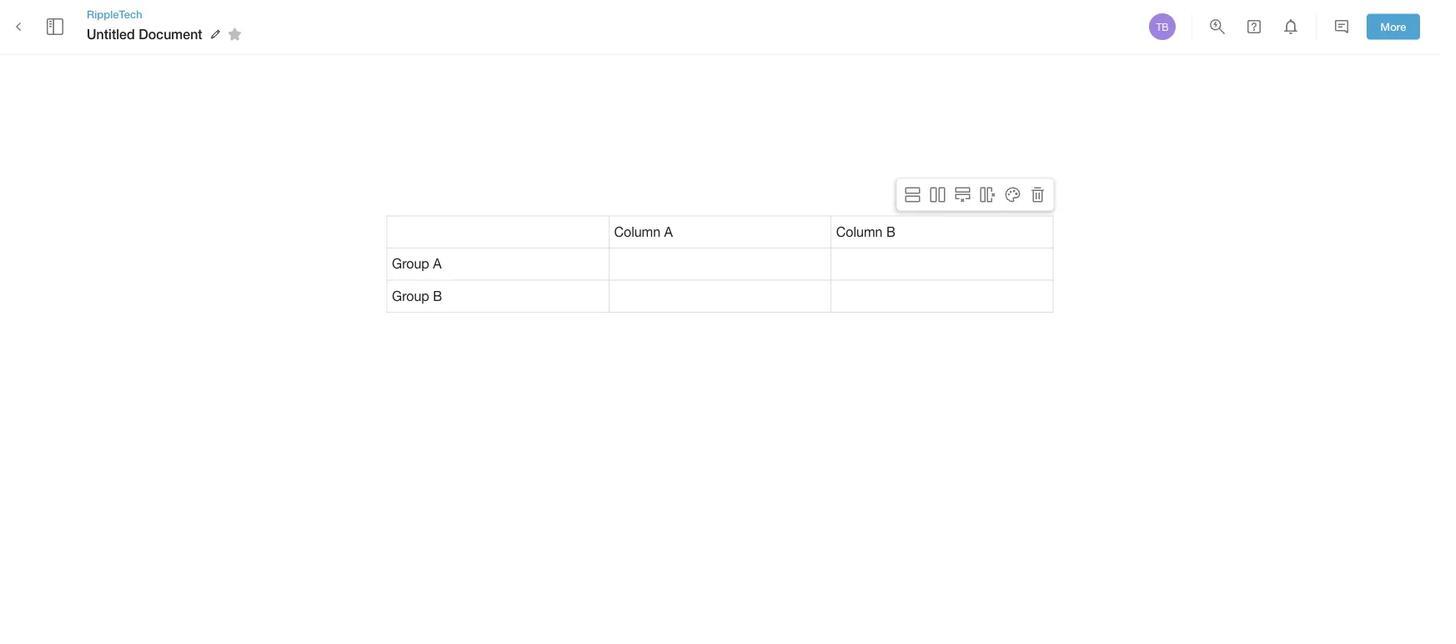 Task type: locate. For each thing, give the bounding box(es) containing it.
0 horizontal spatial a
[[433, 256, 442, 272]]

group b
[[392, 288, 442, 304]]

tb
[[1156, 21, 1169, 33]]

0 horizontal spatial column
[[614, 224, 661, 239]]

1 vertical spatial group
[[392, 288, 429, 304]]

1 column from the left
[[614, 224, 661, 239]]

1 horizontal spatial a
[[664, 224, 673, 239]]

0 vertical spatial group
[[392, 256, 429, 272]]

group up "group b"
[[392, 256, 429, 272]]

1 horizontal spatial column
[[836, 224, 883, 239]]

group down group a
[[392, 288, 429, 304]]

group a
[[392, 256, 442, 272]]

1 horizontal spatial b
[[886, 224, 896, 239]]

group
[[392, 256, 429, 272], [392, 288, 429, 304]]

0 horizontal spatial b
[[433, 288, 442, 304]]

1 vertical spatial b
[[433, 288, 442, 304]]

1 group from the top
[[392, 256, 429, 272]]

0 vertical spatial b
[[886, 224, 896, 239]]

a
[[664, 224, 673, 239], [433, 256, 442, 272]]

column for column a
[[614, 224, 661, 239]]

column
[[614, 224, 661, 239], [836, 224, 883, 239]]

b
[[886, 224, 896, 239], [433, 288, 442, 304]]

0 vertical spatial a
[[664, 224, 673, 239]]

untitled document
[[87, 26, 202, 42]]

b for group b
[[433, 288, 442, 304]]

a for group a
[[433, 256, 442, 272]]

group for group a
[[392, 256, 429, 272]]

2 group from the top
[[392, 288, 429, 304]]

2 column from the left
[[836, 224, 883, 239]]

1 vertical spatial a
[[433, 256, 442, 272]]

document
[[139, 26, 202, 42]]



Task type: describe. For each thing, give the bounding box(es) containing it.
column a
[[614, 224, 673, 239]]

more
[[1381, 20, 1406, 33]]

column b
[[836, 224, 896, 239]]

more button
[[1367, 14, 1420, 40]]

favorite image
[[225, 24, 245, 44]]

rippletech link
[[87, 7, 247, 22]]

rippletech
[[87, 7, 142, 20]]

group for group b
[[392, 288, 429, 304]]

tb button
[[1147, 11, 1178, 43]]

untitled
[[87, 26, 135, 42]]

a for column a
[[664, 224, 673, 239]]

b for column b
[[886, 224, 896, 239]]

column for column b
[[836, 224, 883, 239]]



Task type: vqa. For each thing, say whether or not it's contained in the screenshot.
bottom Launch
no



